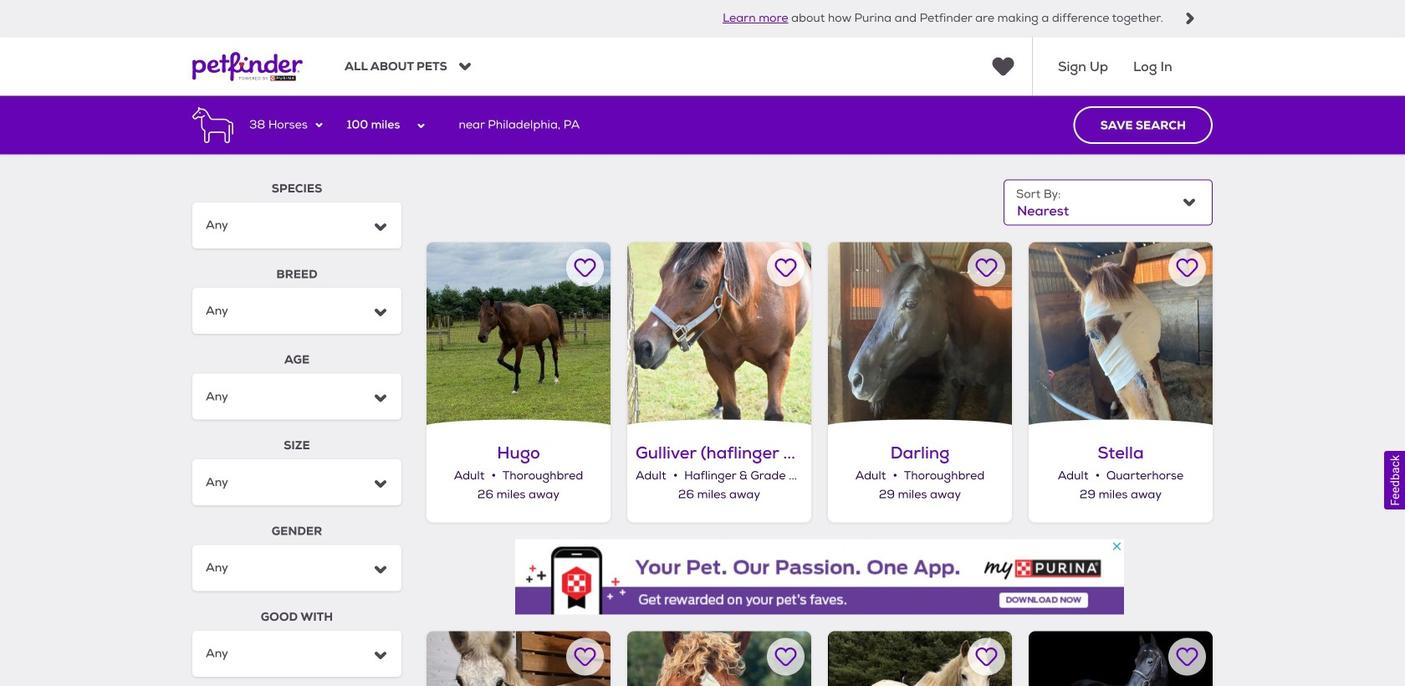 Task type: vqa. For each thing, say whether or not it's contained in the screenshot.
'Beau, Adoptable Horse, Senior Male Appaloosa, 33 Miles Away.' image
yes



Task type: describe. For each thing, give the bounding box(es) containing it.
petfinder home image
[[192, 37, 303, 96]]

beau, adoptable horse, senior male appaloosa, 33 miles away. image
[[828, 631, 1012, 686]]

jacob, adoptable mule, adult male mule, 29 miles away. image
[[427, 631, 611, 686]]

ralphie, adoptable horse, young male belgian, 33 miles away. image
[[627, 631, 812, 686]]



Task type: locate. For each thing, give the bounding box(es) containing it.
main content
[[0, 96, 1406, 686]]

advertisement element
[[515, 539, 1124, 615]]

darling , adoptable horse, adult female thoroughbred, 29 miles away. image
[[828, 242, 1012, 426]]

gulliver (haflinger cross), adoptable horse, adult male haflinger & grade mix, 26 miles away. image
[[627, 242, 812, 426]]

hugo, adoptable horse, adult male thoroughbred, 26 miles away. image
[[427, 242, 611, 426]]

prim, adoptable horse, senior female quarterhorse, 36 miles away. image
[[1029, 631, 1213, 686]]

stella, adoptable horse, adult female quarterhorse, 29 miles away. image
[[1029, 242, 1213, 426]]



